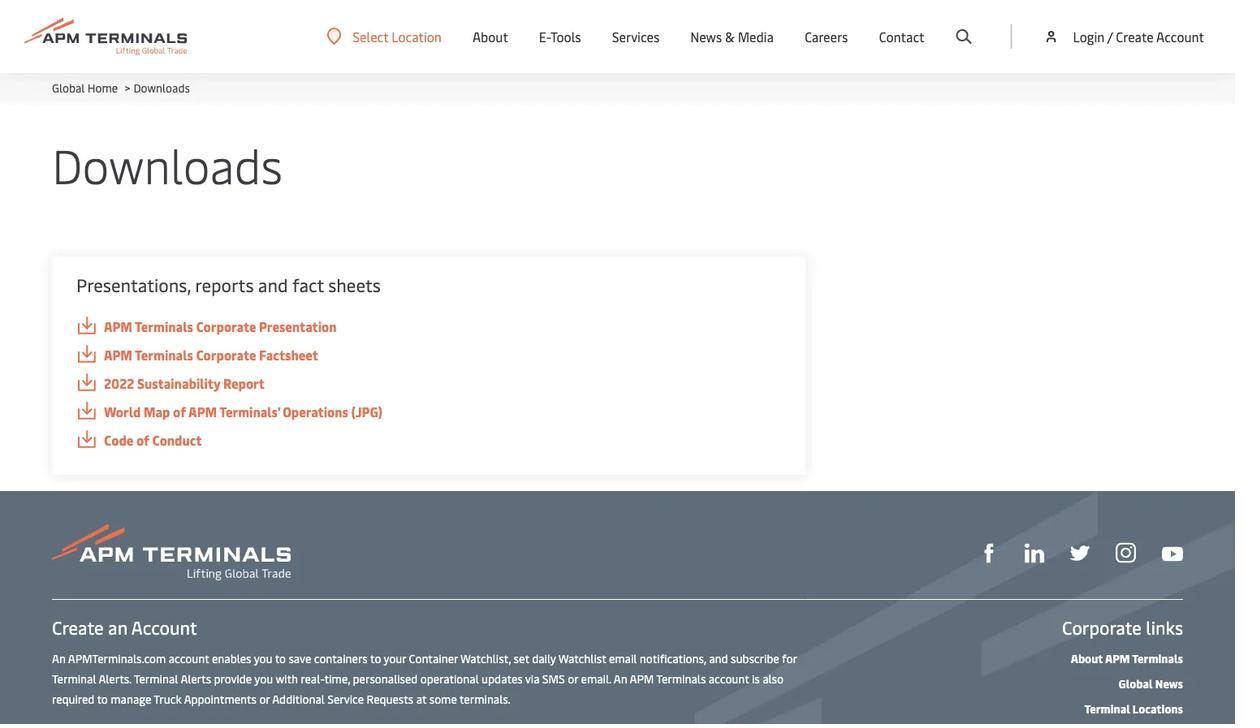 Task type: vqa. For each thing, say whether or not it's contained in the screenshot.
your at the left of the page
yes



Task type: describe. For each thing, give the bounding box(es) containing it.
1 horizontal spatial news
[[1156, 676, 1184, 691]]

daily
[[532, 651, 556, 666]]

an
[[108, 616, 128, 640]]

0 vertical spatial you
[[254, 651, 273, 666]]

sms
[[543, 671, 565, 686]]

world
[[104, 403, 141, 421]]

location
[[392, 28, 442, 45]]

via
[[525, 671, 540, 686]]

factsheet
[[259, 346, 318, 364]]

terminals down the presentations,
[[135, 318, 193, 336]]

code
[[104, 432, 134, 449]]

about apm terminals link
[[1071, 651, 1184, 666]]

tools
[[551, 28, 581, 45]]

contact
[[879, 28, 925, 45]]

map
[[144, 403, 170, 421]]

1 horizontal spatial account
[[709, 671, 749, 686]]

terminals inside an apmterminals.com account enables you to save containers to your container watchlist, set daily watchlist email notifications, and subscribe for terminal alerts. terminal alerts provide you with real-time, personalised operational updates via sms or email. an apm terminals account is also required to manage truck appointments or additional service requests at some terminals.
[[657, 671, 706, 686]]

apmt footer logo image
[[52, 524, 291, 581]]

1 horizontal spatial to
[[275, 651, 286, 666]]

operational
[[421, 671, 479, 686]]

0 vertical spatial or
[[568, 671, 579, 686]]

e-tools
[[539, 28, 581, 45]]

twitter image
[[1071, 544, 1090, 563]]

for
[[782, 651, 797, 666]]

2022
[[104, 375, 134, 392]]

select
[[353, 28, 389, 45]]

about apm terminals
[[1071, 651, 1184, 666]]

corporate for presentation
[[196, 318, 256, 336]]

terminal locations
[[1085, 701, 1184, 717]]

0 vertical spatial and
[[258, 273, 288, 297]]

terminals up "sustainability"
[[135, 346, 193, 364]]

2022 sustainability report link
[[76, 374, 782, 394]]

code of conduct
[[104, 432, 202, 449]]

world map of apm terminals' operations (jpg) link
[[76, 402, 782, 422]]

notifications,
[[640, 651, 707, 666]]

terminals up global news link
[[1133, 651, 1184, 666]]

presentation
[[259, 318, 337, 336]]

some
[[430, 691, 457, 707]]

time,
[[325, 671, 350, 686]]

terminal locations link
[[1085, 701, 1184, 717]]

2 horizontal spatial terminal
[[1085, 701, 1131, 717]]

0 horizontal spatial create
[[52, 616, 104, 640]]

subscribe
[[731, 651, 780, 666]]

create an account
[[52, 616, 197, 640]]

login / create account
[[1074, 28, 1205, 45]]

conduct
[[152, 432, 202, 449]]

fact
[[292, 273, 324, 297]]

required
[[52, 691, 94, 707]]

truck
[[154, 691, 182, 707]]

alerts.
[[99, 671, 132, 686]]

provide
[[214, 671, 252, 686]]

apm terminals corporate factsheet
[[104, 346, 318, 364]]

watchlist
[[559, 651, 606, 666]]

at
[[417, 691, 427, 707]]

report
[[223, 375, 265, 392]]

careers button
[[805, 0, 849, 73]]

locations
[[1133, 701, 1184, 717]]

1 vertical spatial you
[[255, 671, 273, 686]]

updates
[[482, 671, 523, 686]]

email
[[609, 651, 637, 666]]

global for global news
[[1119, 676, 1153, 691]]

apm up 2022
[[104, 346, 132, 364]]

enables
[[212, 651, 251, 666]]

select location
[[353, 28, 442, 45]]

instagram link
[[1116, 541, 1137, 564]]

and inside an apmterminals.com account enables you to save containers to your container watchlist, set daily watchlist email notifications, and subscribe for terminal alerts. terminal alerts provide you with real-time, personalised operational updates via sms or email. an apm terminals account is also required to manage truck appointments or additional service requests at some terminals.
[[709, 651, 728, 666]]

0 horizontal spatial terminal
[[52, 671, 96, 686]]

apm down 2022 sustainability report
[[189, 403, 217, 421]]

0 vertical spatial of
[[173, 403, 186, 421]]

containers
[[314, 651, 368, 666]]

watchlist,
[[461, 651, 511, 666]]

apm down corporate links
[[1106, 651, 1130, 666]]

operations
[[283, 403, 348, 421]]

an apmterminals.com account enables you to save containers to your container watchlist, set daily watchlist email notifications, and subscribe for terminal alerts. terminal alerts provide you with real-time, personalised operational updates via sms or email. an apm terminals account is also required to manage truck appointments or additional service requests at some terminals.
[[52, 651, 797, 707]]

/
[[1108, 28, 1113, 45]]

terminals.
[[460, 691, 511, 707]]

additional
[[272, 691, 325, 707]]

account inside 'link'
[[1157, 28, 1205, 45]]

is
[[752, 671, 760, 686]]

0 horizontal spatial account
[[169, 651, 209, 666]]

global home > downloads
[[52, 80, 190, 95]]

apm terminals corporate factsheet link
[[76, 345, 782, 366]]

careers
[[805, 28, 849, 45]]

about for about apm terminals
[[1071, 651, 1103, 666]]

real-
[[301, 671, 325, 686]]



Task type: locate. For each thing, give the bounding box(es) containing it.
terminal
[[52, 671, 96, 686], [134, 671, 178, 686], [1085, 701, 1131, 717]]

and left fact
[[258, 273, 288, 297]]

1 horizontal spatial of
[[173, 403, 186, 421]]

manage
[[111, 691, 151, 707]]

requests
[[367, 691, 414, 707]]

>
[[125, 80, 130, 95]]

to left save
[[275, 651, 286, 666]]

1 vertical spatial corporate
[[196, 346, 256, 364]]

1 vertical spatial news
[[1156, 676, 1184, 691]]

news
[[691, 28, 722, 45], [1156, 676, 1184, 691]]

services button
[[612, 0, 660, 73]]

you left with
[[255, 671, 273, 686]]

1 vertical spatial of
[[136, 432, 149, 449]]

0 vertical spatial downloads
[[134, 80, 190, 95]]

and left subscribe in the right of the page
[[709, 651, 728, 666]]

1 vertical spatial create
[[52, 616, 104, 640]]

code of conduct link
[[76, 431, 782, 451]]

create right /
[[1116, 28, 1154, 45]]

1 vertical spatial account
[[709, 671, 749, 686]]

1 horizontal spatial account
[[1157, 28, 1205, 45]]

1 horizontal spatial about
[[1071, 651, 1103, 666]]

you tube link
[[1163, 542, 1184, 563]]

apm terminals corporate presentation
[[104, 318, 337, 336]]

facebook image
[[980, 544, 999, 563]]

about for about
[[473, 28, 508, 45]]

0 vertical spatial about
[[473, 28, 508, 45]]

reports
[[195, 273, 254, 297]]

corporate up "about apm terminals" link
[[1063, 616, 1142, 640]]

e-tools button
[[539, 0, 581, 73]]

account
[[169, 651, 209, 666], [709, 671, 749, 686]]

global home link
[[52, 80, 118, 95]]

appointments
[[184, 691, 257, 707]]

news inside popup button
[[691, 28, 722, 45]]

to left your
[[370, 651, 381, 666]]

create
[[1116, 28, 1154, 45], [52, 616, 104, 640]]

2 vertical spatial corporate
[[1063, 616, 1142, 640]]

sheets
[[328, 273, 381, 297]]

contact button
[[879, 0, 925, 73]]

save
[[289, 651, 311, 666]]

container
[[409, 651, 458, 666]]

or left additional
[[260, 691, 270, 707]]

service
[[328, 691, 364, 707]]

apm down the presentations,
[[104, 318, 132, 336]]

apm terminals corporate presentation link
[[76, 317, 782, 337]]

global for global home > downloads
[[52, 80, 85, 95]]

0 horizontal spatial an
[[52, 651, 66, 666]]

of right code
[[136, 432, 149, 449]]

your
[[384, 651, 406, 666]]

set
[[514, 651, 529, 666]]

1 horizontal spatial an
[[614, 671, 628, 686]]

global left home
[[52, 80, 85, 95]]

e-
[[539, 28, 551, 45]]

0 horizontal spatial news
[[691, 28, 722, 45]]

1 vertical spatial an
[[614, 671, 628, 686]]

linkedin__x28_alt_x29__3_ link
[[1025, 542, 1045, 563]]

world map of apm terminals' operations (jpg)
[[104, 403, 383, 421]]

an down email
[[614, 671, 628, 686]]

news left &
[[691, 28, 722, 45]]

login / create account link
[[1043, 0, 1205, 73]]

1 vertical spatial about
[[1071, 651, 1103, 666]]

with
[[276, 671, 298, 686]]

account right /
[[1157, 28, 1205, 45]]

terminal up required
[[52, 671, 96, 686]]

account right "an"
[[131, 616, 197, 640]]

terminals
[[135, 318, 193, 336], [135, 346, 193, 364], [1133, 651, 1184, 666], [657, 671, 706, 686]]

1 horizontal spatial global
[[1119, 676, 1153, 691]]

0 horizontal spatial about
[[473, 28, 508, 45]]

account left is
[[709, 671, 749, 686]]

instagram image
[[1116, 543, 1137, 564]]

global news
[[1119, 676, 1184, 691]]

news & media
[[691, 28, 774, 45]]

0 vertical spatial account
[[169, 651, 209, 666]]

0 vertical spatial account
[[1157, 28, 1205, 45]]

(jpg)
[[351, 403, 383, 421]]

apm inside an apmterminals.com account enables you to save containers to your container watchlist, set daily watchlist email notifications, and subscribe for terminal alerts. terminal alerts provide you with real-time, personalised operational updates via sms or email. an apm terminals account is also required to manage truck appointments or additional service requests at some terminals.
[[630, 671, 654, 686]]

0 vertical spatial an
[[52, 651, 66, 666]]

presentations, reports and fact sheets
[[76, 273, 381, 297]]

sustainability
[[137, 375, 220, 392]]

0 horizontal spatial account
[[131, 616, 197, 640]]

global
[[52, 80, 85, 95], [1119, 676, 1153, 691]]

alerts
[[181, 671, 211, 686]]

2022 sustainability report
[[104, 375, 265, 392]]

account up alerts on the left bottom of the page
[[169, 651, 209, 666]]

0 vertical spatial create
[[1116, 28, 1154, 45]]

global up terminal locations at bottom
[[1119, 676, 1153, 691]]

0 horizontal spatial of
[[136, 432, 149, 449]]

downloads
[[134, 80, 190, 95], [52, 132, 283, 196]]

personalised
[[353, 671, 418, 686]]

terminal up truck
[[134, 671, 178, 686]]

0 horizontal spatial or
[[260, 691, 270, 707]]

terminals down notifications,
[[657, 671, 706, 686]]

you right enables
[[254, 651, 273, 666]]

terminal down 'global news'
[[1085, 701, 1131, 717]]

an up required
[[52, 651, 66, 666]]

1 vertical spatial or
[[260, 691, 270, 707]]

0 horizontal spatial and
[[258, 273, 288, 297]]

links
[[1147, 616, 1184, 640]]

1 vertical spatial global
[[1119, 676, 1153, 691]]

and
[[258, 273, 288, 297], [709, 651, 728, 666]]

account
[[1157, 28, 1205, 45], [131, 616, 197, 640]]

0 horizontal spatial to
[[97, 691, 108, 707]]

shape link
[[980, 542, 999, 563]]

apm
[[104, 318, 132, 336], [104, 346, 132, 364], [189, 403, 217, 421], [1106, 651, 1130, 666], [630, 671, 654, 686]]

terminals'
[[219, 403, 280, 421]]

&
[[725, 28, 735, 45]]

or right sms
[[568, 671, 579, 686]]

login
[[1074, 28, 1105, 45]]

corporate links
[[1063, 616, 1184, 640]]

0 vertical spatial corporate
[[196, 318, 256, 336]]

1 vertical spatial downloads
[[52, 132, 283, 196]]

news up "locations"
[[1156, 676, 1184, 691]]

about down corporate links
[[1071, 651, 1103, 666]]

youtube image
[[1163, 547, 1184, 562]]

1 horizontal spatial or
[[568, 671, 579, 686]]

1 vertical spatial account
[[131, 616, 197, 640]]

or
[[568, 671, 579, 686], [260, 691, 270, 707]]

also
[[763, 671, 784, 686]]

1 vertical spatial and
[[709, 651, 728, 666]]

home
[[88, 80, 118, 95]]

apm down email
[[630, 671, 654, 686]]

2 horizontal spatial to
[[370, 651, 381, 666]]

email.
[[581, 671, 612, 686]]

of right map
[[173, 403, 186, 421]]

news & media button
[[691, 0, 774, 73]]

0 vertical spatial news
[[691, 28, 722, 45]]

1 horizontal spatial create
[[1116, 28, 1154, 45]]

global news link
[[1119, 676, 1184, 691]]

corporate down apm terminals corporate presentation
[[196, 346, 256, 364]]

presentations,
[[76, 273, 191, 297]]

fill 44 link
[[1071, 542, 1090, 563]]

apmterminals.com
[[68, 651, 166, 666]]

create inside login / create account 'link'
[[1116, 28, 1154, 45]]

corporate up apm terminals corporate factsheet
[[196, 318, 256, 336]]

media
[[738, 28, 774, 45]]

create left "an"
[[52, 616, 104, 640]]

0 horizontal spatial global
[[52, 80, 85, 95]]

services
[[612, 28, 660, 45]]

corporate for factsheet
[[196, 346, 256, 364]]

0 vertical spatial global
[[52, 80, 85, 95]]

1 horizontal spatial terminal
[[134, 671, 178, 686]]

1 horizontal spatial and
[[709, 651, 728, 666]]

an
[[52, 651, 66, 666], [614, 671, 628, 686]]

about button
[[473, 0, 508, 73]]

about left e-
[[473, 28, 508, 45]]

to down alerts.
[[97, 691, 108, 707]]

select location button
[[327, 27, 442, 45]]

linkedin image
[[1025, 544, 1045, 563]]



